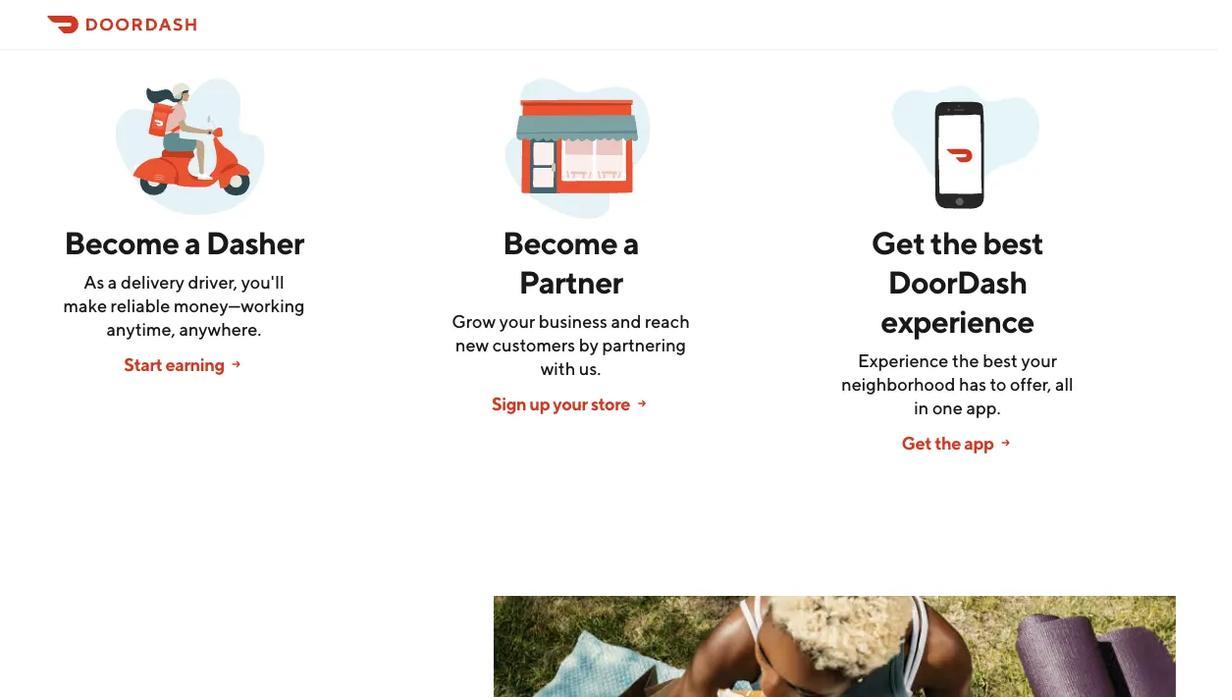 Task type: locate. For each thing, give the bounding box(es) containing it.
best
[[983, 224, 1044, 261], [983, 350, 1018, 371]]

sign up your store button
[[448, 392, 694, 416]]

the left app
[[935, 433, 961, 454]]

up
[[530, 393, 550, 414]]

grow your business and reach new customers by partnering with us.
[[452, 311, 690, 379]]

partner
[[519, 264, 623, 300]]

a right as
[[108, 271, 117, 293]]

1 become from the left
[[64, 224, 179, 261]]

experience the best your neighborhood has to offer, all in one app.
[[842, 350, 1074, 418]]

your up 'offer,'
[[1022, 350, 1057, 371]]

get the best doordash experience image
[[889, 72, 1040, 223]]

your
[[500, 311, 535, 332], [1022, 350, 1057, 371], [553, 393, 588, 414]]

everything you crave, delivered. image
[[494, 596, 1176, 697]]

0 vertical spatial your
[[500, 311, 535, 332]]

best inside get the best doordash experience
[[983, 224, 1044, 261]]

1 horizontal spatial a
[[185, 224, 200, 261]]

best for doordash
[[983, 224, 1044, 261]]

1 vertical spatial best
[[983, 350, 1018, 371]]

a inside become a partner
[[623, 224, 639, 261]]

get the best doordash experience
[[872, 224, 1044, 340]]

your right up
[[553, 393, 588, 414]]

by
[[579, 334, 599, 355]]

get for get the best doordash experience
[[872, 224, 925, 261]]

experience
[[881, 303, 1035, 340]]

a for partner
[[623, 224, 639, 261]]

as a delivery driver, you'll make reliable money—working anytime, anywhere.
[[63, 271, 305, 340]]

best up to
[[983, 350, 1018, 371]]

new
[[456, 334, 489, 355]]

become up partner
[[503, 224, 618, 261]]

2 horizontal spatial your
[[1022, 350, 1057, 371]]

a inside as a delivery driver, you'll make reliable money—working anytime, anywhere.
[[108, 271, 117, 293]]

app.
[[967, 397, 1001, 418]]

1 vertical spatial the
[[952, 350, 979, 371]]

become for become a partner
[[503, 224, 618, 261]]

your up customers
[[500, 311, 535, 332]]

start earning
[[124, 354, 225, 375]]

a up and
[[623, 224, 639, 261]]

get for get the app
[[902, 433, 932, 454]]

and
[[611, 311, 642, 332]]

1 horizontal spatial become
[[503, 224, 618, 261]]

the inside button
[[935, 433, 961, 454]]

0 horizontal spatial your
[[500, 311, 535, 332]]

get
[[872, 224, 925, 261], [902, 433, 932, 454]]

2 vertical spatial the
[[935, 433, 961, 454]]

the up "doordash"
[[931, 224, 977, 261]]

2 vertical spatial your
[[553, 393, 588, 414]]

become up as
[[64, 224, 179, 261]]

become inside become a partner
[[503, 224, 618, 261]]

0 vertical spatial the
[[931, 224, 977, 261]]

best up "doordash"
[[983, 224, 1044, 261]]

the inside 'experience the best your neighborhood has to offer, all in one app.'
[[952, 350, 979, 371]]

the
[[931, 224, 977, 261], [952, 350, 979, 371], [935, 433, 961, 454]]

get inside button
[[902, 433, 932, 454]]

get inside get the best doordash experience
[[872, 224, 925, 261]]

a for delivery
[[108, 271, 117, 293]]

become a dasher
[[64, 224, 304, 261]]

driver,
[[188, 271, 238, 293]]

1 horizontal spatial your
[[553, 393, 588, 414]]

reach
[[645, 311, 690, 332]]

the for your
[[952, 350, 979, 371]]

2 become from the left
[[503, 224, 618, 261]]

reliable
[[111, 295, 170, 316]]

1 vertical spatial get
[[902, 433, 932, 454]]

your inside button
[[553, 393, 588, 414]]

0 horizontal spatial become
[[64, 224, 179, 261]]

become
[[64, 224, 179, 261], [503, 224, 618, 261]]

1 best from the top
[[983, 224, 1044, 261]]

the for doordash
[[931, 224, 977, 261]]

the up has
[[952, 350, 979, 371]]

get up "doordash"
[[872, 224, 925, 261]]

a
[[185, 224, 200, 261], [623, 224, 639, 261], [108, 271, 117, 293]]

get down in
[[902, 433, 932, 454]]

best inside 'experience the best your neighborhood has to offer, all in one app.'
[[983, 350, 1018, 371]]

2 horizontal spatial a
[[623, 224, 639, 261]]

2 best from the top
[[983, 350, 1018, 371]]

become a dasher image
[[115, 72, 267, 223]]

0 vertical spatial get
[[872, 224, 925, 261]]

a up driver,
[[185, 224, 200, 261]]

0 vertical spatial best
[[983, 224, 1044, 261]]

0 horizontal spatial a
[[108, 271, 117, 293]]

partnering
[[602, 334, 686, 355]]

has
[[959, 374, 987, 395]]

store
[[591, 393, 630, 414]]

the inside get the best doordash experience
[[931, 224, 977, 261]]

1 vertical spatial your
[[1022, 350, 1057, 371]]

dasher
[[206, 224, 304, 261]]



Task type: vqa. For each thing, say whether or not it's contained in the screenshot.
with
yes



Task type: describe. For each thing, give the bounding box(es) containing it.
customers
[[493, 334, 575, 355]]

get the app
[[902, 433, 994, 454]]

start
[[124, 354, 162, 375]]

become a partner
[[503, 224, 639, 300]]

a for dasher
[[185, 224, 200, 261]]

to
[[990, 374, 1007, 395]]

become for become a dasher
[[64, 224, 179, 261]]

us.
[[579, 358, 601, 379]]

make
[[63, 295, 107, 316]]

delivery
[[121, 271, 184, 293]]

your inside the grow your business and reach new customers by partnering with us.
[[500, 311, 535, 332]]

sign up your store
[[492, 393, 630, 414]]

doordash
[[888, 264, 1027, 300]]

become a partner image
[[502, 72, 653, 223]]

grow
[[452, 311, 496, 332]]

best for your
[[983, 350, 1018, 371]]

anywhere.
[[179, 319, 262, 340]]

experience
[[858, 350, 949, 371]]

sign
[[492, 393, 526, 414]]

your inside 'experience the best your neighborhood has to offer, all in one app.'
[[1022, 350, 1057, 371]]

business
[[539, 311, 608, 332]]

app
[[964, 433, 994, 454]]

money—working
[[174, 295, 305, 316]]

you'll
[[241, 271, 284, 293]]

offer,
[[1010, 374, 1052, 395]]

all
[[1055, 374, 1074, 395]]

as
[[84, 271, 104, 293]]

earning
[[166, 354, 225, 375]]

get the app button
[[835, 432, 1081, 455]]

start earning button
[[61, 353, 307, 377]]

with
[[541, 358, 576, 379]]

neighborhood
[[842, 374, 956, 395]]

anytime,
[[107, 319, 176, 340]]

one
[[933, 397, 963, 418]]

in
[[914, 397, 929, 418]]



